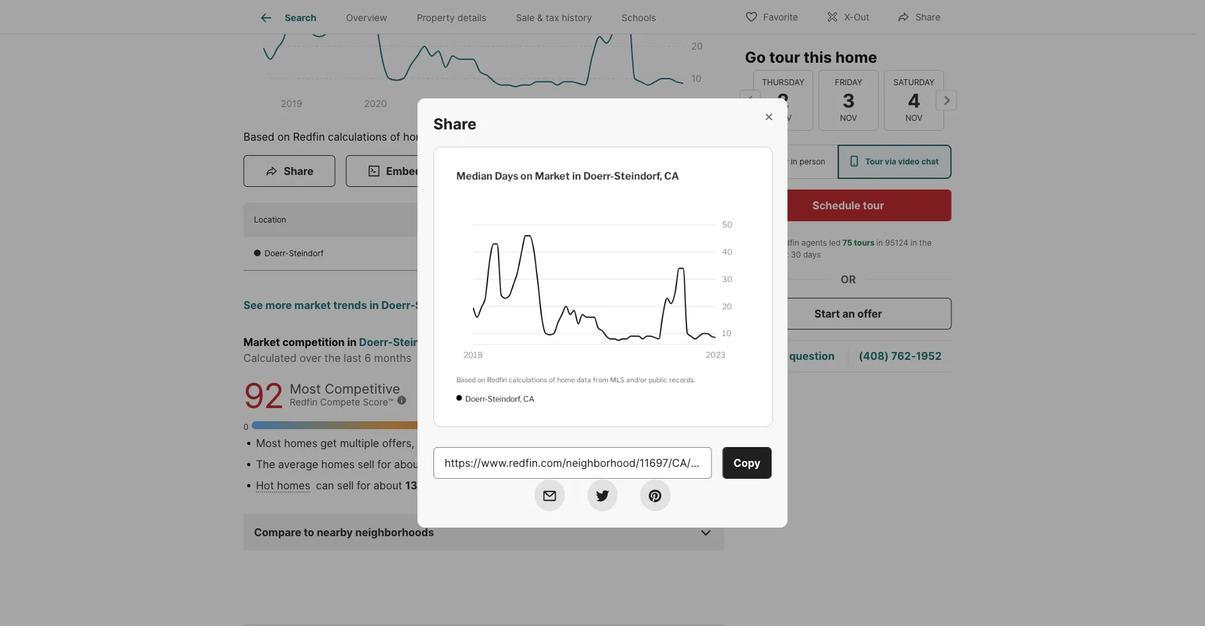 Task type: describe. For each thing, give the bounding box(es) containing it.
location sep 2023
[[254, 215, 512, 231]]

2023
[[492, 221, 512, 231]]

calculations
[[328, 130, 387, 143]]

nov for 4
[[905, 113, 922, 123]]

in inside 'market competition in doerr-steindorf calculated over the last 6 months'
[[347, 336, 357, 349]]

ask a question link
[[758, 350, 835, 363]]

based
[[243, 130, 275, 143]]

embed
[[386, 165, 422, 178]]

0 vertical spatial share button
[[886, 3, 952, 30]]

question
[[789, 350, 835, 363]]

the inside 'market competition in doerr-steindorf calculated over the last 6 months'
[[324, 352, 341, 365]]

of
[[390, 130, 400, 143]]

for for homes
[[377, 458, 391, 471]]

see more market trends in doerr-steindorf link
[[243, 298, 464, 335]]

price for 13%
[[480, 479, 505, 492]]

sell for can
[[337, 479, 354, 492]]

around for 8
[[601, 479, 636, 492]]

for for can
[[357, 479, 371, 492]]

2
[[777, 89, 789, 112]]

above for 6%
[[445, 458, 475, 471]]

tour via video chat
[[865, 157, 939, 167]]

copy button
[[722, 447, 772, 479]]

ask
[[758, 350, 778, 363]]

1 horizontal spatial home
[[836, 48, 877, 66]]

doerr-steindorf link
[[359, 336, 442, 349]]

more
[[266, 299, 292, 312]]

a
[[781, 350, 787, 363]]

days
[[803, 250, 821, 260]]

often
[[417, 437, 444, 450]]

nov for 3
[[840, 113, 857, 123]]

tour for schedule
[[863, 199, 884, 212]]

x-
[[844, 12, 854, 23]]

market
[[294, 299, 331, 312]]

go
[[745, 48, 766, 66]]

in the last 30 days
[[775, 238, 934, 260]]

list for 13%
[[463, 479, 477, 492]]

go for 8
[[530, 479, 543, 492]]

(408) 762-1952
[[859, 350, 942, 363]]

video
[[898, 157, 920, 167]]

-
[[590, 249, 594, 259]]

steindorf inside 'link'
[[415, 299, 464, 312]]

start an offer
[[815, 307, 882, 320]]

about for 13%
[[374, 479, 402, 492]]

1952
[[916, 350, 942, 363]]

&
[[537, 12, 543, 23]]

tour for tour via video chat
[[865, 157, 883, 167]]

sale & tax history tab
[[501, 2, 607, 34]]

share dialog
[[418, 98, 788, 528]]

0 vertical spatial 8
[[475, 249, 481, 259]]

doerr- inside 'market competition in doerr-steindorf calculated over the last 6 months'
[[359, 336, 393, 349]]

mls
[[485, 130, 508, 143]]

see
[[243, 299, 263, 312]]

person
[[800, 157, 826, 167]]

offer
[[858, 307, 882, 320]]

x-out button
[[815, 3, 881, 30]]

0
[[243, 423, 248, 432]]

offers,
[[382, 437, 414, 450]]

get
[[321, 437, 337, 450]]

schedule tour button
[[745, 190, 952, 221]]

% yoy
[[590, 221, 613, 231]]

most for most homes get multiple offers, often with waived contingencies.
[[256, 437, 281, 450]]

redfin agents led 75 tours in 95124
[[775, 238, 909, 248]]

share element
[[433, 98, 492, 133]]

an
[[843, 307, 855, 320]]

pending for 10
[[561, 458, 602, 471]]

share inside dialog
[[433, 114, 477, 133]]

0 vertical spatial redfin
[[293, 130, 325, 143]]

hot
[[256, 479, 274, 492]]

sep
[[475, 221, 490, 231]]

4
[[907, 89, 920, 112]]

10
[[654, 458, 667, 471]]

start
[[815, 307, 840, 320]]

thursday
[[762, 77, 804, 87]]

over
[[300, 352, 322, 365]]

about for 6%
[[394, 458, 423, 471]]

pending for 8
[[546, 479, 586, 492]]

redfin compete score ™
[[290, 397, 394, 408]]

search link
[[258, 10, 316, 26]]

762-
[[891, 350, 916, 363]]

13%
[[405, 479, 427, 492]]

via
[[885, 157, 896, 167]]

copy
[[734, 457, 761, 470]]

0 vertical spatial doerr-
[[265, 249, 289, 259]]

none text field inside share dialog
[[445, 455, 701, 471]]

redfin for redfin compete score ™
[[290, 397, 318, 408]]

6
[[365, 352, 371, 365]]

friday 3 nov
[[835, 77, 862, 123]]

thursday 2 nov
[[762, 77, 804, 123]]

based on redfin calculations of home data from mls and/or public records.
[[243, 130, 620, 143]]

%
[[590, 221, 597, 231]]

100
[[711, 423, 725, 432]]

(408)
[[859, 350, 889, 363]]

and for 6%
[[524, 458, 542, 471]]

most for most competitive
[[290, 381, 321, 397]]

most homes get multiple offers, often with waived contingencies.
[[256, 437, 582, 450]]

with
[[447, 437, 468, 450]]

compete
[[320, 397, 360, 408]]

tour via video chat option
[[838, 145, 952, 179]]

led
[[829, 238, 841, 248]]

out
[[854, 12, 869, 23]]

in inside 'link'
[[370, 299, 379, 312]]

embed button
[[346, 156, 444, 187]]

history
[[562, 12, 592, 23]]

0 vertical spatial steindorf
[[289, 249, 324, 259]]

sale
[[516, 12, 535, 23]]

agents
[[802, 238, 827, 248]]

schedule
[[813, 199, 861, 212]]

30
[[791, 250, 801, 260]]

score
[[363, 397, 388, 408]]

the average homes sell for about 6% above list price and go pending in around 10 days.
[[256, 458, 697, 471]]

competitive
[[325, 381, 400, 397]]

most competitive
[[290, 381, 400, 397]]

trends
[[333, 299, 367, 312]]

location
[[254, 215, 286, 225]]



Task type: locate. For each thing, give the bounding box(es) containing it.
nov inside thursday 2 nov
[[774, 113, 792, 123]]

redfin
[[293, 130, 325, 143], [775, 238, 799, 248], [290, 397, 318, 408]]

0 vertical spatial the
[[920, 238, 932, 248]]

3 nov from the left
[[905, 113, 922, 123]]

sell right can
[[337, 479, 354, 492]]

0 vertical spatial sell
[[358, 458, 374, 471]]

None button
[[753, 70, 813, 131], [818, 70, 879, 131], [884, 70, 944, 131], [753, 70, 813, 131], [818, 70, 879, 131], [884, 70, 944, 131]]

steindorf up the 'months'
[[393, 336, 442, 349]]

doerr- up doerr-steindorf link
[[381, 299, 415, 312]]

property
[[417, 12, 455, 23]]

redfin for redfin agents led 75 tours in 95124
[[775, 238, 799, 248]]

list down waived
[[478, 458, 493, 471]]

homes down 'get'
[[321, 458, 355, 471]]

2 tour from the left
[[865, 157, 883, 167]]

1 vertical spatial most
[[256, 437, 281, 450]]

overview tab
[[331, 2, 402, 34]]

1 horizontal spatial for
[[377, 458, 391, 471]]

start an offer button
[[745, 298, 952, 330]]

0 vertical spatial and
[[524, 458, 542, 471]]

steindorf up market
[[289, 249, 324, 259]]

tour up thursday
[[769, 48, 800, 66]]

x-out
[[844, 12, 869, 23]]

for down offers,
[[377, 458, 391, 471]]

above for 13%
[[430, 479, 460, 492]]

1 vertical spatial tour
[[863, 199, 884, 212]]

days. right 10
[[669, 458, 697, 471]]

2 horizontal spatial share
[[916, 12, 941, 23]]

about up 13%
[[394, 458, 423, 471]]

tour for go
[[769, 48, 800, 66]]

share button right out
[[886, 3, 952, 30]]

0 horizontal spatial go
[[530, 479, 543, 492]]

tour in person
[[772, 157, 826, 167]]

saturday
[[893, 77, 934, 87]]

1 vertical spatial about
[[374, 479, 402, 492]]

records.
[[579, 130, 620, 143]]

0 vertical spatial price
[[496, 458, 521, 471]]

0 horizontal spatial list
[[463, 479, 477, 492]]

nov inside saturday 4 nov
[[905, 113, 922, 123]]

data
[[434, 130, 456, 143]]

schedule tour
[[813, 199, 884, 212]]

1 vertical spatial above
[[430, 479, 460, 492]]

last
[[775, 250, 789, 260], [344, 352, 362, 365]]

0 horizontal spatial tour
[[769, 48, 800, 66]]

from
[[459, 130, 483, 143]]

1 vertical spatial 8
[[639, 479, 646, 492]]

6%
[[426, 458, 442, 471]]

schools tab
[[607, 2, 671, 34]]

3
[[842, 89, 855, 112]]

1 vertical spatial share button
[[243, 156, 335, 187]]

doerr- down location
[[265, 249, 289, 259]]

1 vertical spatial doerr-
[[381, 299, 415, 312]]

details
[[457, 12, 486, 23]]

0 vertical spatial pending
[[561, 458, 602, 471]]

1 vertical spatial sell
[[337, 479, 354, 492]]

1 horizontal spatial sell
[[358, 458, 374, 471]]

last inside 'market competition in doerr-steindorf calculated over the last 6 months'
[[344, 352, 362, 365]]

price for 6%
[[496, 458, 521, 471]]

months
[[374, 352, 412, 365]]

95124
[[885, 238, 909, 248]]

homes for can
[[277, 479, 310, 492]]

tour left person
[[772, 157, 789, 167]]

1 horizontal spatial 8
[[639, 479, 646, 492]]

1 vertical spatial the
[[324, 352, 341, 365]]

market competition in doerr-steindorf calculated over the last 6 months
[[243, 336, 442, 365]]

1 horizontal spatial tour
[[863, 199, 884, 212]]

about left 13%
[[374, 479, 402, 492]]

1 horizontal spatial go
[[545, 458, 558, 471]]

home right of
[[403, 130, 431, 143]]

go for 10
[[545, 458, 558, 471]]

list down the average homes sell for about 6% above list price and go pending in around 10 days.
[[463, 479, 477, 492]]

days. down 10
[[648, 479, 676, 492]]

1 vertical spatial pending
[[546, 479, 586, 492]]

yoy
[[599, 221, 613, 231]]

tab list
[[243, 0, 682, 34]]

2 vertical spatial steindorf
[[393, 336, 442, 349]]

0 horizontal spatial nov
[[774, 113, 792, 123]]

share button down on in the top of the page
[[243, 156, 335, 187]]

for right can
[[357, 479, 371, 492]]

2 vertical spatial homes
[[277, 479, 310, 492]]

list for 6%
[[478, 458, 493, 471]]

0 horizontal spatial most
[[256, 437, 281, 450]]

around for 10
[[616, 458, 651, 471]]

above down 6%
[[430, 479, 460, 492]]

tour right schedule
[[863, 199, 884, 212]]

price down the average homes sell for about 6% above list price and go pending in around 10 days.
[[480, 479, 505, 492]]

and for 13%
[[508, 479, 527, 492]]

2 horizontal spatial nov
[[905, 113, 922, 123]]

0 horizontal spatial for
[[357, 479, 371, 492]]

sell down multiple
[[358, 458, 374, 471]]

1 vertical spatial go
[[530, 479, 543, 492]]

home up friday
[[836, 48, 877, 66]]

the right over
[[324, 352, 341, 365]]

friday
[[835, 77, 862, 87]]

nov
[[774, 113, 792, 123], [840, 113, 857, 123], [905, 113, 922, 123]]

can
[[316, 479, 334, 492]]

contingencies.
[[509, 437, 582, 450]]

sale & tax history
[[516, 12, 592, 23]]

8
[[475, 249, 481, 259], [639, 479, 646, 492]]

or
[[841, 273, 856, 286]]

1 vertical spatial share
[[433, 114, 477, 133]]

-15
[[590, 249, 602, 259]]

tax
[[546, 12, 559, 23]]

1 vertical spatial price
[[480, 479, 505, 492]]

1 horizontal spatial share
[[433, 114, 477, 133]]

1 horizontal spatial nov
[[840, 113, 857, 123]]

1 nov from the left
[[774, 113, 792, 123]]

list box
[[745, 145, 952, 179]]

0 horizontal spatial home
[[403, 130, 431, 143]]

0 vertical spatial days.
[[669, 458, 697, 471]]

pending
[[561, 458, 602, 471], [546, 479, 586, 492]]

sell
[[358, 458, 374, 471], [337, 479, 354, 492]]

1 vertical spatial days.
[[648, 479, 676, 492]]

1 horizontal spatial last
[[775, 250, 789, 260]]

price down waived
[[496, 458, 521, 471]]

nov for 2
[[774, 113, 792, 123]]

tour left via
[[865, 157, 883, 167]]

0 vertical spatial for
[[377, 458, 391, 471]]

redfin right on in the top of the page
[[293, 130, 325, 143]]

1 vertical spatial for
[[357, 479, 371, 492]]

2 vertical spatial doerr-
[[359, 336, 393, 349]]

days. for hot homes can sell for about 13% above list price and go pending in around 8 days.
[[648, 479, 676, 492]]

nov inside friday 3 nov
[[840, 113, 857, 123]]

multiple
[[340, 437, 379, 450]]

0 vertical spatial about
[[394, 458, 423, 471]]

saturday 4 nov
[[893, 77, 934, 123]]

hot homes can sell for about 13% above list price and go pending in around 8 days.
[[256, 479, 676, 492]]

previous image
[[740, 90, 761, 111]]

list box containing tour in person
[[745, 145, 952, 179]]

75
[[843, 238, 852, 248]]

days. for the average homes sell for about 6% above list price and go pending in around 10 days.
[[669, 458, 697, 471]]

0 horizontal spatial tour
[[772, 157, 789, 167]]

0 vertical spatial above
[[445, 458, 475, 471]]

1 horizontal spatial tour
[[865, 157, 883, 167]]

1 horizontal spatial list
[[478, 458, 493, 471]]

92
[[243, 375, 283, 417]]

steindorf inside 'market competition in doerr-steindorf calculated over the last 6 months'
[[393, 336, 442, 349]]

calculated
[[243, 352, 297, 365]]

waived
[[471, 437, 506, 450]]

0 vertical spatial last
[[775, 250, 789, 260]]

1 vertical spatial homes
[[321, 458, 355, 471]]

doerr-
[[265, 249, 289, 259], [381, 299, 415, 312], [359, 336, 393, 349]]

market
[[243, 336, 280, 349]]

tour inside option
[[865, 157, 883, 167]]

steindorf up doerr-steindorf link
[[415, 299, 464, 312]]

2 nov from the left
[[840, 113, 857, 123]]

property details tab
[[402, 2, 501, 34]]

0 vertical spatial share
[[916, 12, 941, 23]]

above down with
[[445, 458, 475, 471]]

in inside in the last 30 days
[[911, 238, 917, 248]]

last left the 6
[[344, 352, 362, 365]]

tab list containing search
[[243, 0, 682, 34]]

1 vertical spatial home
[[403, 130, 431, 143]]

0 vertical spatial home
[[836, 48, 877, 66]]

last inside in the last 30 days
[[775, 250, 789, 260]]

price
[[496, 458, 521, 471], [480, 479, 505, 492]]

(408) 762-1952 link
[[859, 350, 942, 363]]

nov down "3"
[[840, 113, 857, 123]]

1 vertical spatial steindorf
[[415, 299, 464, 312]]

hot homes link
[[256, 479, 310, 492]]

1 tour from the left
[[772, 157, 789, 167]]

go
[[545, 458, 558, 471], [530, 479, 543, 492]]

1 horizontal spatial the
[[920, 238, 932, 248]]

™
[[388, 397, 394, 408]]

1 vertical spatial last
[[344, 352, 362, 365]]

0 horizontal spatial the
[[324, 352, 341, 365]]

in
[[791, 157, 797, 167], [877, 238, 883, 248], [911, 238, 917, 248], [370, 299, 379, 312], [347, 336, 357, 349], [605, 458, 613, 471], [589, 479, 598, 492]]

homes up average
[[284, 437, 318, 450]]

ask a question
[[758, 350, 835, 363]]

around
[[616, 458, 651, 471], [601, 479, 636, 492]]

0 horizontal spatial sell
[[337, 479, 354, 492]]

0 horizontal spatial last
[[344, 352, 362, 365]]

doerr- inside 'link'
[[381, 299, 415, 312]]

0 vertical spatial homes
[[284, 437, 318, 450]]

None text field
[[445, 455, 701, 471]]

1 vertical spatial list
[[463, 479, 477, 492]]

competition
[[282, 336, 345, 349]]

1 horizontal spatial share button
[[886, 3, 952, 30]]

favorite
[[763, 12, 798, 23]]

sell for homes
[[358, 458, 374, 471]]

and/or
[[511, 130, 543, 143]]

share
[[916, 12, 941, 23], [433, 114, 477, 133], [284, 165, 314, 178]]

nov down the 4 at top right
[[905, 113, 922, 123]]

1 horizontal spatial most
[[290, 381, 321, 397]]

0 vertical spatial around
[[616, 458, 651, 471]]

redfin left compete
[[290, 397, 318, 408]]

redfin up 30
[[775, 238, 799, 248]]

0 vertical spatial list
[[478, 458, 493, 471]]

0 horizontal spatial share button
[[243, 156, 335, 187]]

tour for tour in person
[[772, 157, 789, 167]]

1 vertical spatial and
[[508, 479, 527, 492]]

and
[[524, 458, 542, 471], [508, 479, 527, 492]]

doerr- up the 6
[[359, 336, 393, 349]]

0 horizontal spatial 8
[[475, 249, 481, 259]]

0 vertical spatial tour
[[769, 48, 800, 66]]

favorite button
[[734, 3, 809, 30]]

graph of the median days a home is on the market in doerr-steindorf image
[[433, 147, 773, 427]]

property details
[[417, 12, 486, 23]]

most
[[290, 381, 321, 397], [256, 437, 281, 450]]

homes for get
[[284, 437, 318, 450]]

the right 95124
[[920, 238, 932, 248]]

2 vertical spatial redfin
[[290, 397, 318, 408]]

homes down average
[[277, 479, 310, 492]]

public
[[546, 130, 576, 143]]

0 horizontal spatial share
[[284, 165, 314, 178]]

tour inside schedule tour button
[[863, 199, 884, 212]]

about
[[394, 458, 423, 471], [374, 479, 402, 492]]

0 vertical spatial most
[[290, 381, 321, 397]]

2 vertical spatial share
[[284, 165, 314, 178]]

the inside in the last 30 days
[[920, 238, 932, 248]]

next image
[[936, 90, 957, 111]]

and down contingencies. at the left bottom of the page
[[524, 458, 542, 471]]

and down the average homes sell for about 6% above list price and go pending in around 10 days.
[[508, 479, 527, 492]]

nov down 2 on the right
[[774, 113, 792, 123]]

most down over
[[290, 381, 321, 397]]

1 vertical spatial redfin
[[775, 238, 799, 248]]

last left 30
[[775, 250, 789, 260]]

1 vertical spatial around
[[601, 479, 636, 492]]

see more market trends in doerr-steindorf
[[243, 299, 464, 312]]

0 vertical spatial go
[[545, 458, 558, 471]]

for
[[377, 458, 391, 471], [357, 479, 371, 492]]

most up the
[[256, 437, 281, 450]]



Task type: vqa. For each thing, say whether or not it's contained in the screenshot.
Terms of Use link
no



